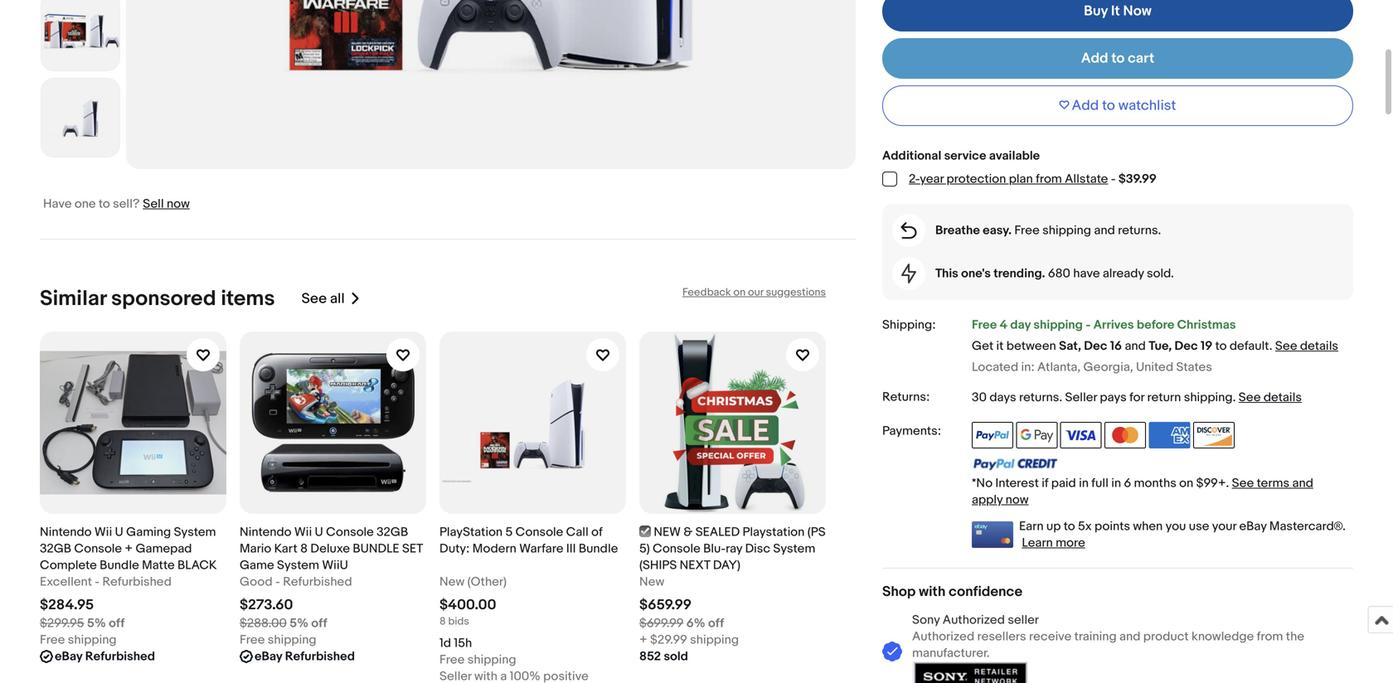 Task type: vqa. For each thing, say whether or not it's contained in the screenshot.
(PS
yes



Task type: describe. For each thing, give the bounding box(es) containing it.
free shipping text field for $284.95
[[40, 632, 117, 649]]

it
[[1112, 3, 1120, 20]]

gamepad
[[136, 542, 192, 557]]

free inside nintendo wii u console 32gb mario kart 8 deluxe bundle set game system wiiu good - refurbished $273.60 $288.00 5% off free shipping
[[240, 633, 265, 648]]

when
[[1133, 519, 1163, 534]]

system inside ☑️ new & sealed playstation (ps 5) console blu-ray disc system (ships next day) new $659.99 $699.99 6% off + $29.99 shipping 852 sold
[[773, 542, 816, 557]]

shipping inside ☑️ new & sealed playstation (ps 5) console blu-ray disc system (ships next day) new $659.99 $699.99 6% off + $29.99 shipping 852 sold
[[690, 633, 739, 648]]

of
[[592, 525, 603, 540]]

new (other) $400.00 8 bids 1d 15h free shipping
[[440, 575, 517, 668]]

plan
[[1009, 172, 1033, 187]]

seller
[[1066, 390, 1098, 405]]

1 vertical spatial details
[[1264, 390, 1302, 405]]

year
[[920, 172, 944, 187]]

buy
[[1084, 3, 1108, 20]]

Excellent - Refurbished text field
[[40, 574, 172, 591]]

680
[[1048, 266, 1071, 281]]

8 bids text field
[[440, 616, 469, 628]]

have one to sell? sell now
[[43, 197, 190, 212]]

confidence
[[949, 584, 1023, 601]]

0 vertical spatial from
[[1036, 172, 1063, 187]]

next
[[680, 558, 711, 573]]

refurbished inside nintendo wii u console 32gb mario kart 8 deluxe bundle set game system wiiu good - refurbished $273.60 $288.00 5% off free shipping
[[283, 575, 352, 590]]

ebay for $284.95
[[55, 650, 82, 664]]

learn more link
[[1022, 536, 1086, 551]]

training
[[1075, 630, 1117, 645]]

american express image
[[1149, 422, 1191, 449]]

$288.00
[[240, 616, 287, 631]]

wii for $284.95
[[94, 525, 112, 540]]

30 days returns . seller pays for return shipping . see details
[[972, 390, 1302, 405]]

with details__icon image for breathe
[[901, 222, 917, 239]]

playstation
[[440, 525, 503, 540]]

mastercard®.
[[1270, 519, 1346, 534]]

add for add to watchlist
[[1072, 97, 1099, 115]]

refurbished down previous price $299.95 5% off text box at the left bottom
[[85, 650, 155, 664]]

see terms and apply now link
[[972, 476, 1314, 508]]

allstate
[[1065, 172, 1109, 187]]

sony
[[913, 613, 940, 628]]

resellers
[[978, 630, 1027, 645]]

- left $39.99
[[1111, 172, 1116, 187]]

sony logo image
[[913, 662, 1029, 684]]

see all link
[[302, 286, 361, 312]]

852 sold text field
[[640, 649, 688, 665]]

sell
[[143, 197, 164, 212]]

shipping inside nintendo wii u gaming system 32gb console + gamepad complete bundle matte black excellent - refurbished $284.95 $299.95 5% off free shipping
[[68, 633, 117, 648]]

see inside free 4 day shipping - arrives before christmas get it between sat, dec 16 and tue, dec 19 to default . see details located in: atlanta, georgia, united states
[[1276, 339, 1298, 354]]

to inside earn up to 5x points when you use your ebay mastercard®. learn more
[[1064, 519, 1076, 534]]

0 horizontal spatial .
[[1060, 390, 1063, 405]]

earn
[[1020, 519, 1044, 534]]

☑️ new & sealed playstation (ps 5) console blu-ray disc system (ships next day) new $659.99 $699.99 6% off + $29.99 shipping 852 sold
[[640, 525, 826, 664]]

see down default
[[1239, 390, 1261, 405]]

add to watchlist
[[1072, 97, 1177, 115]]

ebay refurbished text field for $299.95
[[55, 649, 155, 665]]

1 vertical spatial see details link
[[1239, 390, 1302, 405]]

console inside playstation 5 console call of duty: modern warfare iii bundle
[[516, 525, 564, 540]]

shipping inside free 4 day shipping - arrives before christmas get it between sat, dec 16 and tue, dec 19 to default . see details located in: atlanta, georgia, united states
[[1034, 318, 1083, 333]]

refurbished inside nintendo wii u gaming system 32gb console + gamepad complete bundle matte black excellent - refurbished $284.95 $299.95 5% off free shipping
[[102, 575, 172, 590]]

buy it now
[[1084, 3, 1152, 20]]

to inside button
[[1103, 97, 1116, 115]]

breathe
[[936, 223, 980, 238]]

and left returns.
[[1094, 223, 1116, 238]]

5% inside nintendo wii u gaming system 32gb console + gamepad complete bundle matte black excellent - refurbished $284.95 $299.95 5% off free shipping
[[87, 616, 106, 631]]

now inside see terms and apply now
[[1006, 493, 1029, 508]]

shipping:
[[883, 318, 936, 333]]

Good - Refurbished text field
[[240, 574, 352, 591]]

+ $29.99 shipping text field
[[640, 632, 739, 649]]

$29.99
[[650, 633, 688, 648]]

refurbished down free shipping text box
[[285, 650, 355, 664]]

shipping down 'states'
[[1184, 390, 1233, 405]]

☑️
[[640, 525, 651, 540]]

sponsored
[[111, 286, 216, 312]]

0 horizontal spatial on
[[734, 286, 746, 299]]

this
[[936, 266, 959, 281]]

master card image
[[1105, 422, 1147, 449]]

christmas
[[1178, 318, 1236, 333]]

console inside ☑️ new & sealed playstation (ps 5) console blu-ray disc system (ships next day) new $659.99 $699.99 6% off + $29.99 shipping 852 sold
[[653, 542, 701, 557]]

shipping inside new (other) $400.00 8 bids 1d 15h free shipping
[[468, 653, 517, 668]]

knowledge
[[1192, 630, 1255, 645]]

2 in from the left
[[1112, 476, 1122, 491]]

game
[[240, 558, 274, 573]]

1 vertical spatial on
[[1180, 476, 1194, 491]]

add for add to cart
[[1082, 50, 1109, 67]]

sold
[[664, 650, 688, 664]]

disc
[[745, 542, 771, 557]]

ebay inside earn up to 5x points when you use your ebay mastercard®. learn more
[[1240, 519, 1267, 534]]

protection
[[947, 172, 1007, 187]]

pays
[[1100, 390, 1127, 405]]

ebay refurbished for $273.60
[[255, 650, 355, 664]]

to inside free 4 day shipping - arrives before christmas get it between sat, dec 16 and tue, dec 19 to default . see details located in: atlanta, georgia, united states
[[1216, 339, 1227, 354]]

available
[[989, 149, 1040, 163]]

free inside free 4 day shipping - arrives before christmas get it between sat, dec 16 and tue, dec 19 to default . see details located in: atlanta, georgia, united states
[[972, 318, 997, 333]]

suggestions
[[766, 286, 826, 299]]

duty:
[[440, 542, 470, 557]]

modern
[[473, 542, 517, 557]]

with details__icon image for this
[[902, 264, 917, 284]]

previous price $299.95 5% off text field
[[40, 616, 125, 632]]

watchlist
[[1119, 97, 1177, 115]]

matte
[[142, 558, 175, 573]]

picture 5 of 6 image
[[41, 0, 119, 71]]

warfare
[[520, 542, 564, 557]]

picture 6 of 6 image
[[41, 79, 119, 157]]

receive
[[1029, 630, 1072, 645]]

0 horizontal spatial now
[[167, 197, 190, 212]]

day
[[1011, 318, 1031, 333]]

terms
[[1257, 476, 1290, 491]]

and inside sony authorized seller authorized resellers receive training and product knowledge from the manufacturer.
[[1120, 630, 1141, 645]]

8 inside nintendo wii u console 32gb mario kart 8 deluxe bundle set game system wiiu good - refurbished $273.60 $288.00 5% off free shipping
[[300, 542, 308, 557]]

2-
[[909, 172, 920, 187]]

16
[[1111, 339, 1122, 354]]

19
[[1201, 339, 1213, 354]]

apply
[[972, 493, 1003, 508]]

- inside nintendo wii u console 32gb mario kart 8 deluxe bundle set game system wiiu good - refurbished $273.60 $288.00 5% off free shipping
[[275, 575, 280, 590]]

u for refurbished
[[315, 525, 323, 540]]

+ inside ☑️ new & sealed playstation (ps 5) console blu-ray disc system (ships next day) new $659.99 $699.99 6% off + $29.99 shipping 852 sold
[[640, 633, 648, 648]]

discover image
[[1194, 422, 1235, 449]]

free 4 day shipping - arrives before christmas get it between sat, dec 16 and tue, dec 19 to default . see details located in: atlanta, georgia, united states
[[972, 318, 1339, 375]]

with
[[919, 584, 946, 601]]

ebay mastercard image
[[972, 522, 1014, 548]]

shop
[[883, 584, 916, 601]]

$659.99 text field
[[640, 597, 692, 614]]

days
[[990, 390, 1017, 405]]

- inside nintendo wii u gaming system 32gb console + gamepad complete bundle matte black excellent - refurbished $284.95 $299.95 5% off free shipping
[[95, 575, 100, 590]]

Free shipping text field
[[240, 632, 317, 649]]

(ships
[[640, 558, 677, 573]]

return
[[1148, 390, 1182, 405]]

1 in from the left
[[1079, 476, 1089, 491]]

- inside free 4 day shipping - arrives before christmas get it between sat, dec 16 and tue, dec 19 to default . see details located in: atlanta, georgia, united states
[[1086, 318, 1091, 333]]

852
[[640, 650, 661, 664]]

located
[[972, 360, 1019, 375]]

32gb inside nintendo wii u gaming system 32gb console + gamepad complete bundle matte black excellent - refurbished $284.95 $299.95 5% off free shipping
[[40, 542, 71, 557]]

1d
[[440, 636, 451, 651]]

previous price $699.99 6% off text field
[[640, 616, 724, 632]]

system inside nintendo wii u gaming system 32gb console + gamepad complete bundle matte black excellent - refurbished $284.95 $299.95 5% off free shipping
[[174, 525, 216, 540]]

off inside nintendo wii u console 32gb mario kart 8 deluxe bundle set game system wiiu good - refurbished $273.60 $288.00 5% off free shipping
[[311, 616, 327, 631]]

see all
[[302, 290, 345, 308]]

free inside new (other) $400.00 8 bids 1d 15h free shipping
[[440, 653, 465, 668]]

free right easy.
[[1015, 223, 1040, 238]]

seller
[[1008, 613, 1039, 628]]

$284.95 text field
[[40, 597, 94, 614]]

New text field
[[640, 574, 665, 591]]

see inside see terms and apply now
[[1232, 476, 1255, 491]]

0 vertical spatial see details link
[[1276, 339, 1339, 354]]

months
[[1134, 476, 1177, 491]]

wii for refurbished
[[294, 525, 312, 540]]

add to cart link
[[883, 38, 1354, 79]]

complete
[[40, 558, 97, 573]]



Task type: locate. For each thing, give the bounding box(es) containing it.
1 horizontal spatial +
[[640, 633, 648, 648]]

.
[[1270, 339, 1273, 354], [1060, 390, 1063, 405], [1233, 390, 1236, 405]]

add inside button
[[1072, 97, 1099, 115]]

refurbished
[[102, 575, 172, 590], [283, 575, 352, 590], [85, 650, 155, 664], [285, 650, 355, 664]]

32gb up bundle
[[377, 525, 408, 540]]

console up "deluxe"
[[326, 525, 374, 540]]

sealed
[[696, 525, 740, 540]]

1 horizontal spatial new
[[640, 575, 665, 590]]

$400.00
[[440, 597, 496, 614]]

refurbished down wiiu
[[283, 575, 352, 590]]

1 horizontal spatial in
[[1112, 476, 1122, 491]]

1 horizontal spatial nintendo
[[240, 525, 292, 540]]

sony authorized seller authorized resellers receive training and product knowledge from the manufacturer.
[[913, 613, 1305, 661]]

new
[[440, 575, 465, 590], [640, 575, 665, 590]]

0 horizontal spatial from
[[1036, 172, 1063, 187]]

gaming
[[126, 525, 171, 540]]

0 horizontal spatial dec
[[1084, 339, 1108, 354]]

1 dec from the left
[[1084, 339, 1108, 354]]

points
[[1095, 519, 1131, 534]]

set
[[402, 542, 423, 557]]

5% right "$299.95"
[[87, 616, 106, 631]]

2 horizontal spatial ebay
[[1240, 519, 1267, 534]]

Free shipping text field
[[40, 632, 117, 649], [440, 652, 517, 669]]

see terms and apply now
[[972, 476, 1314, 508]]

+ up 852
[[640, 633, 648, 648]]

from inside sony authorized seller authorized resellers receive training and product knowledge from the manufacturer.
[[1257, 630, 1284, 645]]

0 vertical spatial +
[[125, 542, 133, 557]]

u inside nintendo wii u console 32gb mario kart 8 deluxe bundle set game system wiiu good - refurbished $273.60 $288.00 5% off free shipping
[[315, 525, 323, 540]]

see details link down default
[[1239, 390, 1302, 405]]

8 inside new (other) $400.00 8 bids 1d 15h free shipping
[[440, 616, 446, 628]]

2 ebay refurbished from the left
[[255, 650, 355, 664]]

full
[[1092, 476, 1109, 491]]

- left arrives
[[1086, 318, 1091, 333]]

ebay refurbished down free shipping text box
[[255, 650, 355, 664]]

add to cart
[[1082, 50, 1155, 67]]

see left terms at the right of the page
[[1232, 476, 1255, 491]]

3 off from the left
[[708, 616, 724, 631]]

2 nintendo from the left
[[240, 525, 292, 540]]

from right plan
[[1036, 172, 1063, 187]]

excellent
[[40, 575, 92, 590]]

good
[[240, 575, 273, 590]]

with details__icon image left manufacturer.
[[883, 642, 903, 663]]

15h
[[454, 636, 472, 651]]

nintendo for refurbished
[[240, 525, 292, 540]]

breathe easy. free shipping and returns.
[[936, 223, 1162, 238]]

1 horizontal spatial wii
[[294, 525, 312, 540]]

use
[[1189, 519, 1210, 534]]

see details link right default
[[1276, 339, 1339, 354]]

2 u from the left
[[315, 525, 323, 540]]

1 u from the left
[[115, 525, 123, 540]]

1 horizontal spatial now
[[1006, 493, 1029, 508]]

1 vertical spatial now
[[1006, 493, 1029, 508]]

see details link
[[1276, 339, 1339, 354], [1239, 390, 1302, 405]]

0 horizontal spatial u
[[115, 525, 123, 540]]

$99+.
[[1197, 476, 1230, 491]]

service
[[945, 149, 987, 163]]

1 horizontal spatial ebay refurbished text field
[[255, 649, 355, 665]]

wii inside nintendo wii u gaming system 32gb console + gamepad complete bundle matte black excellent - refurbished $284.95 $299.95 5% off free shipping
[[94, 525, 112, 540]]

and inside see terms and apply now
[[1293, 476, 1314, 491]]

0 horizontal spatial new
[[440, 575, 465, 590]]

shipping up sat,
[[1034, 318, 1083, 333]]

. up discover image
[[1233, 390, 1236, 405]]

1 horizontal spatial ebay
[[255, 650, 282, 664]]

new inside ☑️ new & sealed playstation (ps 5) console blu-ray disc system (ships next day) new $659.99 $699.99 6% off + $29.99 shipping 852 sold
[[640, 575, 665, 590]]

bundle inside playstation 5 console call of duty: modern warfare iii bundle
[[579, 542, 618, 557]]

see right default
[[1276, 339, 1298, 354]]

wii inside nintendo wii u console 32gb mario kart 8 deluxe bundle set game system wiiu good - refurbished $273.60 $288.00 5% off free shipping
[[294, 525, 312, 540]]

(other)
[[468, 575, 507, 590]]

*no interest if paid in full in 6 months on $99+.
[[972, 476, 1232, 491]]

ray
[[726, 542, 743, 557]]

nintendo inside nintendo wii u console 32gb mario kart 8 deluxe bundle set game system wiiu good - refurbished $273.60 $288.00 5% off free shipping
[[240, 525, 292, 540]]

details right default
[[1301, 339, 1339, 354]]

get
[[972, 339, 994, 354]]

0 horizontal spatial ebay
[[55, 650, 82, 664]]

off down excellent - refurbished text field
[[109, 616, 125, 631]]

add to watchlist button
[[883, 85, 1354, 126]]

. left seller
[[1060, 390, 1063, 405]]

0 vertical spatial system
[[174, 525, 216, 540]]

console inside nintendo wii u console 32gb mario kart 8 deluxe bundle set game system wiiu good - refurbished $273.60 $288.00 5% off free shipping
[[326, 525, 374, 540]]

30
[[972, 390, 987, 405]]

0 vertical spatial now
[[167, 197, 190, 212]]

wii left gaming
[[94, 525, 112, 540]]

1 vertical spatial +
[[640, 633, 648, 648]]

. right 19
[[1270, 339, 1273, 354]]

2 vertical spatial with details__icon image
[[883, 642, 903, 663]]

0 horizontal spatial system
[[174, 525, 216, 540]]

console up complete
[[74, 542, 122, 557]]

paypal image
[[972, 422, 1014, 449]]

1 vertical spatial with details__icon image
[[902, 264, 917, 284]]

1d 15h text field
[[440, 635, 472, 652]]

New (Other) text field
[[440, 574, 507, 591]]

you
[[1166, 519, 1187, 534]]

add
[[1082, 50, 1109, 67], [1072, 97, 1099, 115]]

2 vertical spatial system
[[277, 558, 319, 573]]

dec left 16 in the right of the page
[[1084, 339, 1108, 354]]

1 horizontal spatial free shipping text field
[[440, 652, 517, 669]]

nintendo up complete
[[40, 525, 92, 540]]

nintendo up mario
[[240, 525, 292, 540]]

free shipping text field for $400.00
[[440, 652, 517, 669]]

ebay refurbished down previous price $299.95 5% off text box at the left bottom
[[55, 650, 155, 664]]

2 horizontal spatial .
[[1270, 339, 1273, 354]]

0 horizontal spatial bundle
[[100, 558, 139, 573]]

- right good
[[275, 575, 280, 590]]

0 vertical spatial on
[[734, 286, 746, 299]]

ebay for $273.60
[[255, 650, 282, 664]]

1 horizontal spatial u
[[315, 525, 323, 540]]

new inside new (other) $400.00 8 bids 1d 15h free shipping
[[440, 575, 465, 590]]

buy it now link
[[883, 0, 1354, 32]]

feedback on our suggestions
[[683, 286, 826, 299]]

0 vertical spatial 32gb
[[377, 525, 408, 540]]

new down (ships
[[640, 575, 665, 590]]

off for $284.95
[[109, 616, 125, 631]]

off
[[109, 616, 125, 631], [311, 616, 327, 631], [708, 616, 724, 631]]

ebay refurbished
[[55, 650, 155, 664], [255, 650, 355, 664]]

ebay down free shipping text box
[[255, 650, 282, 664]]

5% up free shipping text box
[[290, 616, 309, 631]]

1 horizontal spatial 8
[[440, 616, 446, 628]]

have
[[1074, 266, 1100, 281]]

1 vertical spatial bundle
[[100, 558, 139, 573]]

6
[[1124, 476, 1132, 491]]

1 horizontal spatial 5%
[[290, 616, 309, 631]]

u up "deluxe"
[[315, 525, 323, 540]]

sell?
[[113, 197, 140, 212]]

the
[[1286, 630, 1305, 645]]

wii up kart
[[294, 525, 312, 540]]

$659.99
[[640, 597, 692, 614]]

0 horizontal spatial 5%
[[87, 616, 106, 631]]

dec left 19
[[1175, 339, 1198, 354]]

1 wii from the left
[[94, 525, 112, 540]]

this one's trending. 680 have already sold.
[[936, 266, 1175, 281]]

5)
[[640, 542, 650, 557]]

your
[[1213, 519, 1237, 534]]

2 ebay refurbished text field from the left
[[255, 649, 355, 665]]

in left "full"
[[1079, 476, 1089, 491]]

1 horizontal spatial off
[[311, 616, 327, 631]]

$400.00 text field
[[440, 597, 496, 614]]

shipping down 15h
[[468, 653, 517, 668]]

2-year protection plan from allstate - $39.99
[[909, 172, 1157, 187]]

off inside ☑️ new & sealed playstation (ps 5) console blu-ray disc system (ships next day) new $659.99 $699.99 6% off + $29.99 shipping 852 sold
[[708, 616, 724, 631]]

1 5% from the left
[[87, 616, 106, 631]]

now
[[1124, 3, 1152, 20]]

refurbished down matte
[[102, 575, 172, 590]]

interest
[[996, 476, 1039, 491]]

system down playstation
[[773, 542, 816, 557]]

32gb inside nintendo wii u console 32gb mario kart 8 deluxe bundle set game system wiiu good - refurbished $273.60 $288.00 5% off free shipping
[[377, 525, 408, 540]]

2 dec from the left
[[1175, 339, 1198, 354]]

nintendo wii u console 32gb mario kart 8 deluxe bundle set game system wiiu good - refurbished $273.60 $288.00 5% off free shipping
[[240, 525, 423, 648]]

and inside free 4 day shipping - arrives before christmas get it between sat, dec 16 and tue, dec 19 to default . see details located in: atlanta, georgia, united states
[[1125, 339, 1146, 354]]

shipping inside nintendo wii u console 32gb mario kart 8 deluxe bundle set game system wiiu good - refurbished $273.60 $288.00 5% off free shipping
[[268, 633, 317, 648]]

returns
[[1019, 390, 1060, 405]]

and right terms at the right of the page
[[1293, 476, 1314, 491]]

bundle down of
[[579, 542, 618, 557]]

1 horizontal spatial dec
[[1175, 339, 1198, 354]]

with details__icon image left this
[[902, 264, 917, 284]]

ebay right your
[[1240, 519, 1267, 534]]

32gb up complete
[[40, 542, 71, 557]]

nintendo inside nintendo wii u gaming system 32gb console + gamepad complete bundle matte black excellent - refurbished $284.95 $299.95 5% off free shipping
[[40, 525, 92, 540]]

free shipping text field down 15h
[[440, 652, 517, 669]]

1 vertical spatial 32gb
[[40, 542, 71, 557]]

2 horizontal spatial off
[[708, 616, 724, 631]]

free down 1d 15h text box
[[440, 653, 465, 668]]

1 new from the left
[[440, 575, 465, 590]]

8 right kart
[[300, 542, 308, 557]]

0 horizontal spatial wii
[[94, 525, 112, 540]]

u left gaming
[[115, 525, 123, 540]]

1 vertical spatial authorized
[[913, 630, 975, 645]]

shipping up 680
[[1043, 223, 1092, 238]]

1 vertical spatial system
[[773, 542, 816, 557]]

1 horizontal spatial .
[[1233, 390, 1236, 405]]

previous price $288.00 5% off text field
[[240, 616, 327, 632]]

tue,
[[1149, 339, 1172, 354]]

ebay refurbished for $299.95
[[55, 650, 155, 664]]

see left all
[[302, 290, 327, 308]]

0 horizontal spatial in
[[1079, 476, 1089, 491]]

0 horizontal spatial free shipping text field
[[40, 632, 117, 649]]

*no
[[972, 476, 993, 491]]

free down "$299.95"
[[40, 633, 65, 648]]

+ down gaming
[[125, 542, 133, 557]]

details inside free 4 day shipping - arrives before christmas get it between sat, dec 16 and tue, dec 19 to default . see details located in: atlanta, georgia, united states
[[1301, 339, 1339, 354]]

to left watchlist
[[1103, 97, 1116, 115]]

. inside free 4 day shipping - arrives before christmas get it between sat, dec 16 and tue, dec 19 to default . see details located in: atlanta, georgia, united states
[[1270, 339, 1273, 354]]

1 horizontal spatial bundle
[[579, 542, 618, 557]]

add left cart
[[1082, 50, 1109, 67]]

authorized down confidence at the right of page
[[943, 613, 1005, 628]]

0 horizontal spatial nintendo
[[40, 525, 92, 540]]

4
[[1000, 318, 1008, 333]]

google pay image
[[1017, 422, 1058, 449]]

console inside nintendo wii u gaming system 32gb console + gamepad complete bundle matte black excellent - refurbished $284.95 $299.95 5% off free shipping
[[74, 542, 122, 557]]

u for $284.95
[[115, 525, 123, 540]]

8 left bids at bottom
[[440, 616, 446, 628]]

on left our
[[734, 286, 746, 299]]

bundle up excellent - refurbished text field
[[100, 558, 139, 573]]

1 horizontal spatial 32gb
[[377, 525, 408, 540]]

in left 6
[[1112, 476, 1122, 491]]

shipping
[[1043, 223, 1092, 238], [1034, 318, 1083, 333], [1184, 390, 1233, 405], [68, 633, 117, 648], [268, 633, 317, 648], [690, 633, 739, 648], [468, 653, 517, 668]]

bundle inside nintendo wii u gaming system 32gb console + gamepad complete bundle matte black excellent - refurbished $284.95 $299.95 5% off free shipping
[[100, 558, 139, 573]]

items
[[221, 286, 275, 312]]

1 vertical spatial add
[[1072, 97, 1099, 115]]

shipping down previous price $299.95 5% off text box at the left bottom
[[68, 633, 117, 648]]

free down '$288.00'
[[240, 633, 265, 648]]

0 vertical spatial with details__icon image
[[901, 222, 917, 239]]

off inside nintendo wii u gaming system 32gb console + gamepad complete bundle matte black excellent - refurbished $284.95 $299.95 5% off free shipping
[[109, 616, 125, 631]]

ebay refurbished text field down previous price $299.95 5% off text box at the left bottom
[[55, 649, 155, 665]]

free left 4 at the right of page
[[972, 318, 997, 333]]

up
[[1047, 519, 1061, 534]]

0 horizontal spatial ebay refurbished
[[55, 650, 155, 664]]

now right sell
[[167, 197, 190, 212]]

to right 19
[[1216, 339, 1227, 354]]

details down default
[[1264, 390, 1302, 405]]

1 vertical spatial free shipping text field
[[440, 652, 517, 669]]

free shipping text field down "$299.95"
[[40, 632, 117, 649]]

u
[[115, 525, 123, 540], [315, 525, 323, 540]]

-
[[1111, 172, 1116, 187], [1086, 318, 1091, 333], [95, 575, 100, 590], [275, 575, 280, 590]]

0 horizontal spatial ebay refurbished text field
[[55, 649, 155, 665]]

and right training
[[1120, 630, 1141, 645]]

1 horizontal spatial system
[[277, 558, 319, 573]]

u inside nintendo wii u gaming system 32gb console + gamepad complete bundle matte black excellent - refurbished $284.95 $299.95 5% off free shipping
[[115, 525, 123, 540]]

0 vertical spatial bundle
[[579, 542, 618, 557]]

0 horizontal spatial off
[[109, 616, 125, 631]]

ebay refurbished text field for $273.60
[[255, 649, 355, 665]]

5%
[[87, 616, 106, 631], [290, 616, 309, 631]]

on left $99+.
[[1180, 476, 1194, 491]]

and right 16 in the right of the page
[[1125, 339, 1146, 354]]

visa image
[[1061, 422, 1102, 449]]

paypal credit image
[[972, 458, 1059, 471]]

0 horizontal spatial +
[[125, 542, 133, 557]]

to left 5x
[[1064, 519, 1076, 534]]

similar sponsored items
[[40, 286, 275, 312]]

1 vertical spatial from
[[1257, 630, 1284, 645]]

$273.60
[[240, 597, 293, 614]]

0 vertical spatial 8
[[300, 542, 308, 557]]

1 horizontal spatial from
[[1257, 630, 1284, 645]]

authorized up manufacturer.
[[913, 630, 975, 645]]

returns:
[[883, 390, 930, 405]]

1 vertical spatial 8
[[440, 616, 446, 628]]

one's
[[962, 266, 991, 281]]

off up free shipping text box
[[311, 616, 327, 631]]

with details__icon image left breathe
[[901, 222, 917, 239]]

(ps
[[808, 525, 826, 540]]

wiiu
[[322, 558, 348, 573]]

add down add to cart
[[1072, 97, 1099, 115]]

arrives
[[1094, 318, 1134, 333]]

None text field
[[440, 669, 626, 684]]

0 horizontal spatial 8
[[300, 542, 308, 557]]

1 horizontal spatial ebay refurbished
[[255, 650, 355, 664]]

system
[[174, 525, 216, 540], [773, 542, 816, 557], [277, 558, 319, 573]]

now down interest in the right bottom of the page
[[1006, 493, 1029, 508]]

1 nintendo from the left
[[40, 525, 92, 540]]

0 horizontal spatial 32gb
[[40, 542, 71, 557]]

our
[[748, 286, 764, 299]]

shipping down 6%
[[690, 633, 739, 648]]

$39.99
[[1119, 172, 1157, 187]]

new up $400.00
[[440, 575, 465, 590]]

0 vertical spatial add
[[1082, 50, 1109, 67]]

eBay Refurbished text field
[[55, 649, 155, 665], [255, 649, 355, 665]]

have
[[43, 197, 72, 212]]

to right one
[[99, 197, 110, 212]]

mario
[[240, 542, 271, 557]]

0 vertical spatial details
[[1301, 339, 1339, 354]]

5% inside nintendo wii u console 32gb mario kart 8 deluxe bundle set game system wiiu good - refurbished $273.60 $288.00 5% off free shipping
[[290, 616, 309, 631]]

ebay refurbished text field down previous price $288.00 5% off text field
[[255, 649, 355, 665]]

system up black
[[174, 525, 216, 540]]

shop with confidence
[[883, 584, 1023, 601]]

1 off from the left
[[109, 616, 125, 631]]

2 new from the left
[[640, 575, 665, 590]]

blu-
[[704, 542, 726, 557]]

between
[[1007, 339, 1057, 354]]

2 off from the left
[[311, 616, 327, 631]]

2 wii from the left
[[294, 525, 312, 540]]

free inside nintendo wii u gaming system 32gb console + gamepad complete bundle matte black excellent - refurbished $284.95 $299.95 5% off free shipping
[[40, 633, 65, 648]]

0 vertical spatial authorized
[[943, 613, 1005, 628]]

console up warfare at the left of the page
[[516, 525, 564, 540]]

system inside nintendo wii u console 32gb mario kart 8 deluxe bundle set game system wiiu good - refurbished $273.60 $288.00 5% off free shipping
[[277, 558, 319, 573]]

in
[[1079, 476, 1089, 491], [1112, 476, 1122, 491]]

1 horizontal spatial on
[[1180, 476, 1194, 491]]

$284.95
[[40, 597, 94, 614]]

default
[[1230, 339, 1270, 354]]

shipping down previous price $288.00 5% off text field
[[268, 633, 317, 648]]

$699.99
[[640, 616, 684, 631]]

0 vertical spatial free shipping text field
[[40, 632, 117, 649]]

+ inside nintendo wii u gaming system 32gb console + gamepad complete bundle matte black excellent - refurbished $284.95 $299.95 5% off free shipping
[[125, 542, 133, 557]]

console down new
[[653, 542, 701, 557]]

with details__icon image
[[901, 222, 917, 239], [902, 264, 917, 284], [883, 642, 903, 663]]

- right 'excellent'
[[95, 575, 100, 590]]

off for $659.99
[[708, 616, 724, 631]]

2 horizontal spatial system
[[773, 542, 816, 557]]

before
[[1137, 318, 1175, 333]]

&
[[684, 525, 693, 540]]

See all text field
[[302, 290, 345, 308]]

nintendo
[[40, 525, 92, 540], [240, 525, 292, 540]]

from left the
[[1257, 630, 1284, 645]]

off right 6%
[[708, 616, 724, 631]]

deluxe
[[311, 542, 350, 557]]

1 ebay refurbished from the left
[[55, 650, 155, 664]]

5x
[[1078, 519, 1092, 534]]

system up the good - refurbished text box
[[277, 558, 319, 573]]

in:
[[1022, 360, 1035, 375]]

ebay down "$299.95"
[[55, 650, 82, 664]]

$273.60 text field
[[240, 597, 293, 614]]

nintendo for $284.95
[[40, 525, 92, 540]]

black
[[178, 558, 217, 573]]

to left cart
[[1112, 50, 1125, 67]]

1 ebay refurbished text field from the left
[[55, 649, 155, 665]]

2 5% from the left
[[290, 616, 309, 631]]



